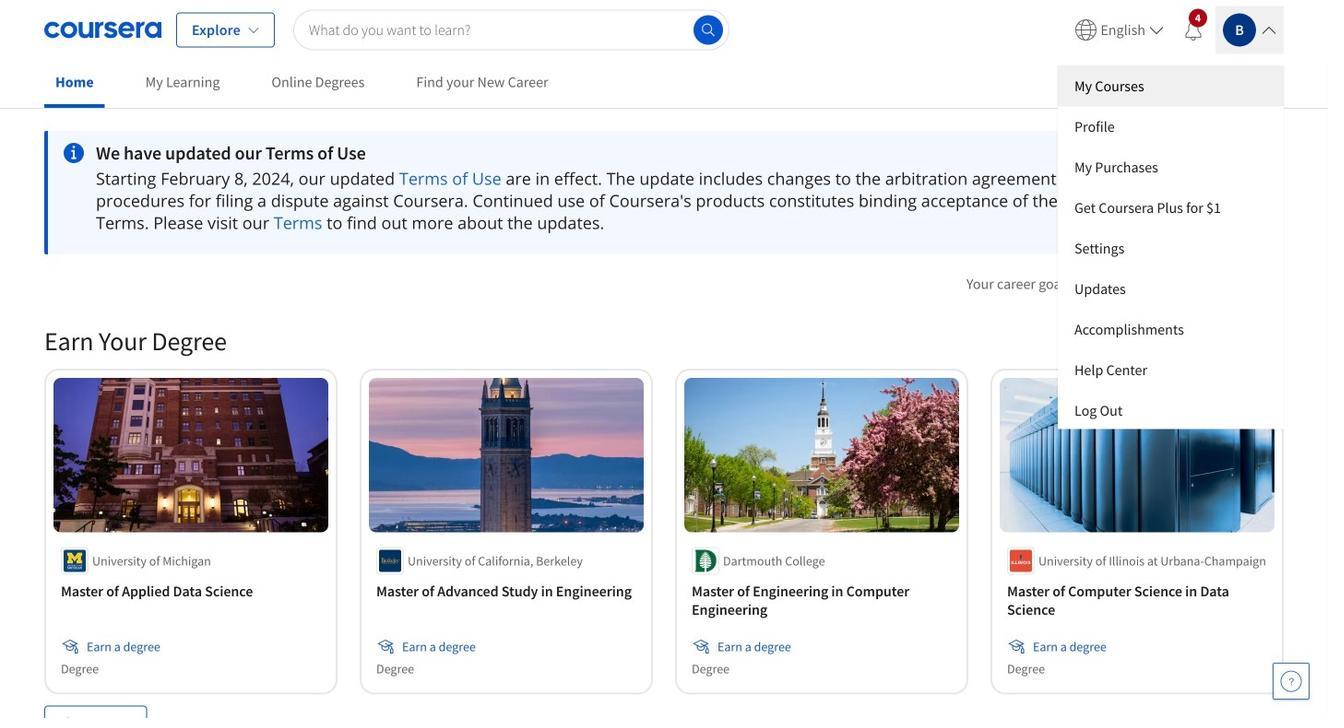 Task type: locate. For each thing, give the bounding box(es) containing it.
information: we have updated our terms of use element
[[96, 142, 1152, 164]]

None search field
[[293, 10, 730, 50]]

menu
[[1058, 66, 1284, 429]]

help center image
[[1280, 671, 1303, 693]]

earn your degree collection element
[[33, 295, 1295, 719]]



Task type: vqa. For each thing, say whether or not it's contained in the screenshot.
Previous Slide image
no



Task type: describe. For each thing, give the bounding box(es) containing it.
What do you want to learn? text field
[[293, 10, 730, 50]]

coursera image
[[44, 15, 161, 45]]



